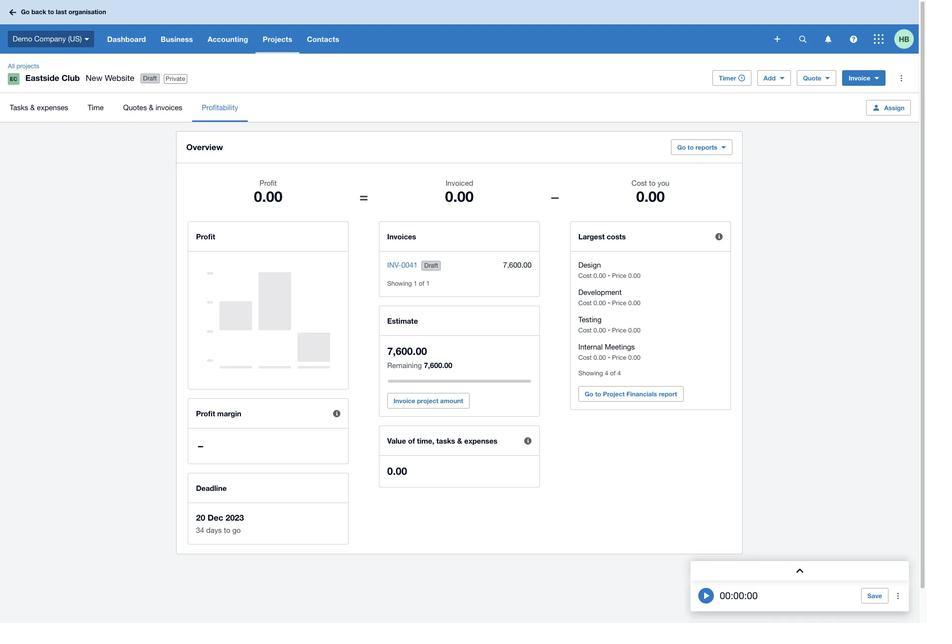 Task type: vqa. For each thing, say whether or not it's contained in the screenshot.
Go to reports to
yes



Task type: locate. For each thing, give the bounding box(es) containing it.
demo
[[13, 35, 32, 43]]

1 horizontal spatial go
[[585, 390, 594, 398]]

amount
[[440, 397, 463, 405]]

go to project financials report
[[585, 390, 678, 398]]

2 horizontal spatial more info image
[[709, 227, 729, 246]]

1 price from the top
[[612, 272, 627, 280]]

2 vertical spatial go
[[585, 390, 594, 398]]

4 up project
[[618, 370, 621, 377]]

business button
[[153, 24, 200, 54]]

• down development
[[608, 300, 610, 307]]

go down showing 4 of 4
[[585, 390, 594, 398]]

quote
[[803, 74, 822, 82]]

banner
[[0, 0, 919, 54]]

to left reports
[[688, 143, 694, 151]]

svg image up invoice popup button
[[850, 35, 858, 43]]

• up development
[[608, 272, 610, 280]]

svg image left the back
[[9, 9, 16, 15]]

2023
[[226, 513, 244, 523]]

go for go to project financials report
[[585, 390, 594, 398]]

testing
[[579, 316, 602, 324]]

cost inside development cost 0.00 • price 0.00
[[579, 300, 592, 307]]

invoice
[[849, 74, 871, 82], [394, 397, 415, 405]]

2 vertical spatial of
[[408, 437, 415, 445]]

organisation
[[69, 8, 106, 16]]

cost down internal
[[579, 354, 592, 362]]

1
[[414, 280, 417, 287], [426, 280, 430, 287]]

0 vertical spatial expenses
[[37, 103, 68, 111]]

1 horizontal spatial of
[[419, 280, 425, 287]]

& inside "tasks & expenses" link
[[30, 103, 35, 111]]

go to reports button
[[671, 140, 733, 155]]

club
[[62, 73, 80, 83]]

1 • from the top
[[608, 272, 610, 280]]

invoice inside popup button
[[849, 74, 871, 82]]

price inside development cost 0.00 • price 0.00
[[612, 300, 627, 307]]

cost inside testing cost 0.00 • price 0.00
[[579, 327, 592, 334]]

• inside internal meetings cost 0.00 • price 0.00
[[608, 354, 610, 362]]

0 horizontal spatial 4
[[605, 370, 609, 377]]

1 horizontal spatial 4
[[618, 370, 621, 377]]

0 vertical spatial go
[[21, 8, 30, 16]]

cost
[[632, 179, 647, 187], [579, 272, 592, 280], [579, 300, 592, 307], [579, 327, 592, 334], [579, 354, 592, 362]]

2 vertical spatial profit
[[196, 409, 215, 418]]

price inside internal meetings cost 0.00 • price 0.00
[[612, 354, 627, 362]]

svg image right (us)
[[84, 38, 89, 40]]

profit for 0.00
[[260, 179, 277, 187]]

1 vertical spatial go
[[678, 143, 686, 151]]

invoiced
[[446, 179, 473, 187]]

invoice button
[[843, 70, 886, 86]]

eastside club
[[25, 73, 80, 83]]

4 price from the top
[[612, 354, 627, 362]]

more info image for 0.00
[[518, 431, 538, 451]]

last
[[56, 8, 67, 16]]

save button
[[862, 588, 889, 604]]

4 • from the top
[[608, 354, 610, 362]]

price for testing
[[612, 327, 627, 334]]

project
[[417, 397, 439, 405]]

dashboard
[[107, 35, 146, 43]]

financials
[[627, 390, 657, 398]]

svg image
[[874, 34, 884, 44], [850, 35, 858, 43], [775, 36, 781, 42]]

price for development
[[612, 300, 627, 307]]

profit for margin
[[196, 409, 215, 418]]

go inside go back to last organisation link
[[21, 8, 30, 16]]

all
[[8, 62, 15, 70]]

1 horizontal spatial more info image
[[518, 431, 538, 451]]

invoice project amount button
[[387, 393, 470, 409]]

20
[[196, 513, 205, 523]]

1 horizontal spatial svg image
[[850, 35, 858, 43]]

go inside go to reports popup button
[[678, 143, 686, 151]]

7,600.00 for 7,600.00 remaining 7,600.00
[[387, 345, 427, 358]]

tasks & expenses link
[[0, 93, 78, 122]]

profit margin
[[196, 409, 241, 418]]

svg image inside demo company (us) popup button
[[84, 38, 89, 40]]

0 horizontal spatial svg image
[[775, 36, 781, 42]]

0 horizontal spatial invoice
[[394, 397, 415, 405]]

time,
[[417, 437, 435, 445]]

0 vertical spatial of
[[419, 280, 425, 287]]

2 horizontal spatial of
[[610, 370, 616, 377]]

tasks & expenses
[[10, 103, 68, 111]]

• inside testing cost 0.00 • price 0.00
[[608, 327, 610, 334]]

of
[[419, 280, 425, 287], [610, 370, 616, 377], [408, 437, 415, 445]]

timer
[[719, 74, 737, 82]]

price inside testing cost 0.00 • price 0.00
[[612, 327, 627, 334]]

0 horizontal spatial 1
[[414, 280, 417, 287]]

design cost 0.00 • price 0.00
[[579, 261, 641, 280]]

• down meetings
[[608, 354, 610, 362]]

price down development
[[612, 300, 627, 307]]

project
[[603, 390, 625, 398]]

save
[[868, 592, 883, 600]]

tasks
[[437, 437, 455, 445]]

testing cost 0.00 • price 0.00
[[579, 316, 641, 334]]

& inside quotes & invoices link
[[149, 103, 154, 111]]

cost inside design cost 0.00 • price 0.00
[[579, 272, 592, 280]]

1 vertical spatial more info image
[[327, 404, 346, 424]]

svg image up add popup button
[[775, 36, 781, 42]]

go left reports
[[678, 143, 686, 151]]

expenses down eastside club
[[37, 103, 68, 111]]

contacts button
[[300, 24, 347, 54]]

go left the back
[[21, 8, 30, 16]]

0 horizontal spatial more info image
[[327, 404, 346, 424]]

2 vertical spatial more info image
[[518, 431, 538, 451]]

• inside development cost 0.00 • price 0.00
[[608, 300, 610, 307]]

0 vertical spatial profit
[[260, 179, 277, 187]]

0 vertical spatial more info image
[[709, 227, 729, 246]]

1 vertical spatial of
[[610, 370, 616, 377]]

0 vertical spatial draft
[[143, 75, 157, 82]]

accounting button
[[200, 24, 256, 54]]

1 horizontal spatial invoice
[[849, 74, 871, 82]]

to left you
[[649, 179, 656, 187]]

overview
[[186, 142, 223, 152]]

&
[[30, 103, 35, 111], [149, 103, 154, 111], [457, 437, 462, 445]]

price down meetings
[[612, 354, 627, 362]]

invoice up assign button
[[849, 74, 871, 82]]

price for design
[[612, 272, 627, 280]]

0.00
[[254, 188, 283, 205], [445, 188, 474, 205], [637, 188, 665, 205], [594, 272, 606, 280], [629, 272, 641, 280], [594, 300, 606, 307], [629, 300, 641, 307], [594, 327, 606, 334], [629, 327, 641, 334], [594, 354, 606, 362], [629, 354, 641, 362], [387, 465, 407, 478]]

showing
[[387, 280, 412, 287], [579, 370, 603, 377]]

=
[[360, 188, 368, 205]]

cost down testing
[[579, 327, 592, 334]]

to left the last
[[48, 8, 54, 16]]

showing down internal
[[579, 370, 603, 377]]

projects
[[263, 35, 293, 43]]

largest costs
[[579, 232, 626, 241]]

1 vertical spatial invoice
[[394, 397, 415, 405]]

cost inside internal meetings cost 0.00 • price 0.00
[[579, 354, 592, 362]]

1 vertical spatial 7,600.00
[[387, 345, 427, 358]]

0 vertical spatial showing
[[387, 280, 412, 287]]

2 • from the top
[[608, 300, 610, 307]]

showing down inv-0041 link
[[387, 280, 412, 287]]

remaining
[[387, 362, 422, 370]]

1 horizontal spatial 1
[[426, 280, 430, 287]]

cost to you 0.00
[[632, 179, 670, 205]]

0 horizontal spatial of
[[408, 437, 415, 445]]

•
[[608, 272, 610, 280], [608, 300, 610, 307], [608, 327, 610, 334], [608, 354, 610, 362]]

go back to last organisation link
[[6, 4, 112, 21]]

tasks
[[10, 103, 28, 111]]

1 horizontal spatial showing
[[579, 370, 603, 377]]

price up development cost 0.00 • price 0.00
[[612, 272, 627, 280]]

(us)
[[68, 35, 82, 43]]

showing 1 of 1
[[387, 280, 430, 287]]

time link
[[78, 93, 113, 122]]

svg image left hb
[[874, 34, 884, 44]]

• for testing
[[608, 327, 610, 334]]

0 vertical spatial 7,600.00
[[503, 261, 532, 269]]

accounting
[[208, 35, 248, 43]]

ec
[[10, 76, 17, 82]]

go for go back to last organisation
[[21, 8, 30, 16]]

• up meetings
[[608, 327, 610, 334]]

1 horizontal spatial expenses
[[465, 437, 498, 445]]

1 horizontal spatial &
[[149, 103, 154, 111]]

to inside go to project financials report button
[[595, 390, 602, 398]]

go inside go to project financials report button
[[585, 390, 594, 398]]

2 4 from the left
[[618, 370, 621, 377]]

cost for design
[[579, 272, 592, 280]]

cost down the design
[[579, 272, 592, 280]]

3 • from the top
[[608, 327, 610, 334]]

price inside design cost 0.00 • price 0.00
[[612, 272, 627, 280]]

to left project
[[595, 390, 602, 398]]

0 horizontal spatial &
[[30, 103, 35, 111]]

demo company (us) button
[[0, 24, 100, 54]]

cost left you
[[632, 179, 647, 187]]

• for development
[[608, 300, 610, 307]]

20 dec 2023 34 days to go
[[196, 513, 244, 535]]

to inside go to reports popup button
[[688, 143, 694, 151]]

4 down internal meetings cost 0.00 • price 0.00
[[605, 370, 609, 377]]

quotes & invoices
[[123, 103, 182, 111]]

svg image
[[9, 9, 16, 15], [799, 35, 807, 43], [825, 35, 832, 43], [84, 38, 89, 40]]

draft left private
[[143, 75, 157, 82]]

back
[[31, 8, 46, 16]]

hb button
[[895, 24, 919, 54]]

profit inside profit 0.00
[[260, 179, 277, 187]]

0 vertical spatial invoice
[[849, 74, 871, 82]]

2 price from the top
[[612, 300, 627, 307]]

to inside cost to you 0.00
[[649, 179, 656, 187]]

navigation
[[100, 24, 768, 54]]

0 horizontal spatial go
[[21, 8, 30, 16]]

internal meetings cost 0.00 • price 0.00
[[579, 343, 641, 362]]

3 price from the top
[[612, 327, 627, 334]]

0 horizontal spatial expenses
[[37, 103, 68, 111]]

invoice left project
[[394, 397, 415, 405]]

price
[[612, 272, 627, 280], [612, 300, 627, 307], [612, 327, 627, 334], [612, 354, 627, 362]]

expenses right tasks
[[465, 437, 498, 445]]

2 horizontal spatial &
[[457, 437, 462, 445]]

1 vertical spatial showing
[[579, 370, 603, 377]]

1 horizontal spatial draft
[[425, 262, 438, 269]]

contacts
[[307, 35, 339, 43]]

draft right the 0041
[[425, 262, 438, 269]]

to left go
[[224, 526, 230, 535]]

estimate
[[387, 317, 418, 325]]

go to project financials report button
[[579, 386, 684, 402]]

7,600.00
[[503, 261, 532, 269], [387, 345, 427, 358], [424, 361, 453, 370]]

00:00:00
[[720, 590, 758, 602]]

more options image
[[889, 587, 909, 606]]

2 horizontal spatial go
[[678, 143, 686, 151]]

new website
[[86, 73, 134, 83]]

of for 1
[[419, 280, 425, 287]]

invoice inside button
[[394, 397, 415, 405]]

price up meetings
[[612, 327, 627, 334]]

expenses
[[37, 103, 68, 111], [465, 437, 498, 445]]

• inside design cost 0.00 • price 0.00
[[608, 272, 610, 280]]

more info image
[[709, 227, 729, 246], [327, 404, 346, 424], [518, 431, 538, 451]]

hb
[[899, 34, 910, 43]]

more options image
[[892, 68, 911, 88]]

cost up testing
[[579, 300, 592, 307]]

inv-
[[387, 261, 402, 269]]

0 horizontal spatial showing
[[387, 280, 412, 287]]



Task type: describe. For each thing, give the bounding box(es) containing it.
& for quotes
[[149, 103, 154, 111]]

development cost 0.00 • price 0.00
[[579, 288, 641, 307]]

go for go to reports
[[678, 143, 686, 151]]

design
[[579, 261, 601, 269]]

meetings
[[605, 343, 635, 351]]

business
[[161, 35, 193, 43]]

inv-0041 link
[[387, 261, 418, 269]]

showing for showing 1 of 1
[[387, 280, 412, 287]]

all projects link
[[4, 61, 43, 71]]

• for design
[[608, 272, 610, 280]]

2 1 from the left
[[426, 280, 430, 287]]

add
[[764, 74, 776, 82]]

private
[[166, 75, 185, 82]]

profitability
[[202, 103, 238, 111]]

cost inside cost to you 0.00
[[632, 179, 647, 187]]

0 horizontal spatial draft
[[143, 75, 157, 82]]

svg image inside go back to last organisation link
[[9, 9, 16, 15]]

showing 4 of 4
[[579, 370, 621, 377]]

0.00 inside cost to you 0.00
[[637, 188, 665, 205]]

quote button
[[797, 70, 837, 86]]

time
[[88, 103, 104, 111]]

& for tasks
[[30, 103, 35, 111]]

2 vertical spatial 7,600.00
[[424, 361, 453, 370]]

2 horizontal spatial svg image
[[874, 34, 884, 44]]

projects
[[16, 62, 39, 70]]

margin
[[217, 409, 241, 418]]

banner containing hb
[[0, 0, 919, 54]]

to inside go back to last organisation link
[[48, 8, 54, 16]]

dashboard link
[[100, 24, 153, 54]]

invoice for invoice project amount
[[394, 397, 415, 405]]

projects button
[[256, 24, 300, 54]]

to inside 20 dec 2023 34 days to go
[[224, 526, 230, 535]]

invoices
[[156, 103, 182, 111]]

no profit information available image
[[207, 262, 330, 380]]

new
[[86, 73, 102, 83]]

navigation containing dashboard
[[100, 24, 768, 54]]

demo company (us)
[[13, 35, 82, 43]]

go back to last organisation
[[21, 8, 106, 16]]

dec
[[208, 513, 223, 523]]

more info image for –
[[327, 404, 346, 424]]

7,600.00 for 7,600.00
[[503, 261, 532, 269]]

quotes & invoices link
[[113, 93, 192, 122]]

showing for showing 4 of 4
[[579, 370, 603, 377]]

you
[[658, 179, 670, 187]]

start timer image
[[699, 588, 714, 604]]

profitability link
[[192, 93, 248, 122]]

1 vertical spatial draft
[[425, 262, 438, 269]]

assign
[[885, 104, 905, 111]]

development
[[579, 288, 622, 297]]

1 1 from the left
[[414, 280, 417, 287]]

eastside
[[25, 73, 59, 83]]

7,600.00 remaining 7,600.00
[[387, 345, 453, 370]]

go
[[232, 526, 241, 535]]

1 vertical spatial profit
[[196, 232, 215, 241]]

1 4 from the left
[[605, 370, 609, 377]]

0041
[[402, 261, 418, 269]]

invoices
[[387, 232, 416, 241]]

website
[[105, 73, 134, 83]]

to for go to project financials report
[[595, 390, 602, 398]]

internal
[[579, 343, 603, 351]]

inv-0041
[[387, 261, 418, 269]]

go to reports
[[678, 143, 718, 151]]

all projects
[[8, 62, 39, 70]]

days
[[206, 526, 222, 535]]

to for cost to you 0.00
[[649, 179, 656, 187]]

report
[[659, 390, 678, 398]]

svg image up quote on the right of page
[[799, 35, 807, 43]]

largest
[[579, 232, 605, 241]]

to for go to reports
[[688, 143, 694, 151]]

assign button
[[867, 100, 911, 115]]

profit 0.00
[[254, 179, 283, 205]]

value of time, tasks & expenses
[[387, 437, 498, 445]]

invoice for invoice
[[849, 74, 871, 82]]

−
[[551, 188, 560, 205]]

34
[[196, 526, 204, 535]]

1 vertical spatial expenses
[[465, 437, 498, 445]]

reports
[[696, 143, 718, 151]]

cost for development
[[579, 300, 592, 307]]

cost for testing
[[579, 327, 592, 334]]

value
[[387, 437, 406, 445]]

company
[[34, 35, 66, 43]]

add button
[[758, 70, 791, 86]]

quotes
[[123, 103, 147, 111]]

deadline
[[196, 484, 227, 493]]

invoice project amount
[[394, 397, 463, 405]]

svg image up quote popup button
[[825, 35, 832, 43]]

costs
[[607, 232, 626, 241]]

of for 4
[[610, 370, 616, 377]]

invoiced 0.00
[[445, 179, 474, 205]]



